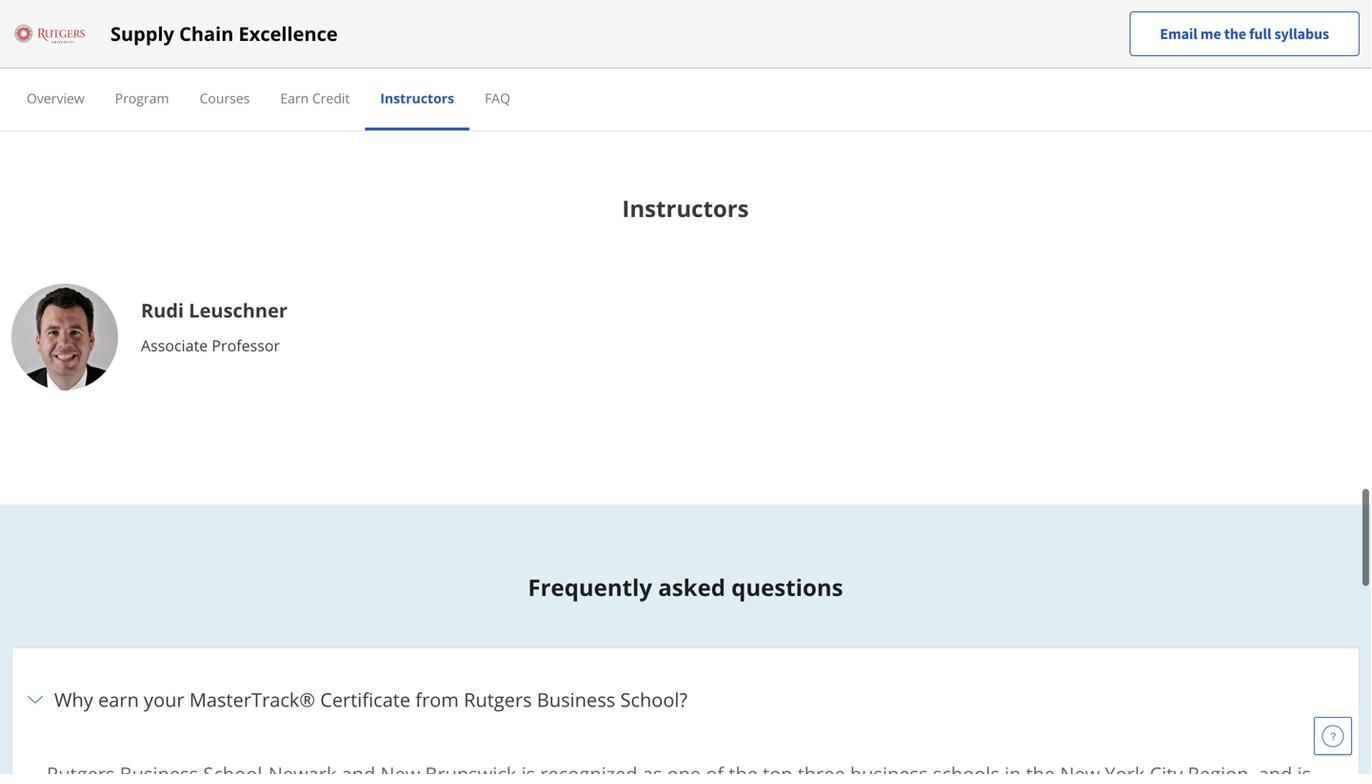 Task type: locate. For each thing, give the bounding box(es) containing it.
0 horizontal spatial instructors
[[380, 89, 454, 107]]

rudi leuschner
[[141, 297, 288, 323]]

syllabus
[[1274, 24, 1329, 43]]

business
[[537, 686, 615, 712]]

instructors inside 'certificate menu' element
[[380, 89, 454, 107]]

0 vertical spatial instructors
[[380, 89, 454, 107]]

rutgers university image
[[11, 19, 88, 49]]

program link
[[115, 89, 169, 107]]

program
[[115, 89, 169, 107]]

why
[[54, 686, 93, 712]]

1 vertical spatial instructors
[[622, 193, 749, 224]]

help center image
[[1322, 725, 1344, 747]]

rudi
[[141, 297, 184, 323]]

faq link
[[485, 89, 510, 107]]

why earn your mastertrack® certificate from rutgers business school?
[[54, 686, 688, 712]]

associate professor
[[141, 335, 280, 355]]

certificate menu element
[[11, 69, 1360, 130]]

faq
[[485, 89, 510, 107]]

professor
[[212, 335, 280, 355]]

rudi leuschner image
[[11, 283, 118, 390]]

instructors
[[380, 89, 454, 107], [622, 193, 749, 224]]

overview
[[27, 89, 85, 107]]

courses link
[[200, 89, 250, 107]]

chain
[[179, 20, 234, 47]]

earn credit link
[[280, 89, 350, 107]]

courses
[[200, 89, 250, 107]]

your
[[144, 686, 184, 712]]

school?
[[620, 686, 688, 712]]

certificate
[[320, 686, 410, 712]]

associate
[[141, 335, 208, 355]]

frequently asked questions
[[528, 572, 843, 602]]



Task type: vqa. For each thing, say whether or not it's contained in the screenshot.
characteristics
no



Task type: describe. For each thing, give the bounding box(es) containing it.
mastertrack®
[[189, 686, 315, 712]]

why earn your mastertrack® certificate from rutgers business school? list item
[[11, 647, 1360, 774]]

credit
[[312, 89, 350, 107]]

email me the full syllabus button
[[1130, 11, 1360, 56]]

leuschner
[[189, 297, 288, 323]]

supply chain excellence
[[110, 20, 338, 47]]

rutgers
[[464, 686, 532, 712]]

why earn your mastertrack® certificate from rutgers business school? button
[[24, 660, 1347, 740]]

earn
[[98, 686, 139, 712]]

instructors link
[[380, 89, 454, 107]]

questions
[[731, 572, 843, 602]]

the
[[1224, 24, 1246, 43]]

email
[[1160, 24, 1198, 43]]

full
[[1249, 24, 1271, 43]]

earn credit
[[280, 89, 350, 107]]

excellence
[[239, 20, 338, 47]]

from
[[415, 686, 459, 712]]

1 horizontal spatial instructors
[[622, 193, 749, 224]]

overview link
[[27, 89, 85, 107]]

email me the full syllabus
[[1160, 24, 1329, 43]]

chevron right image
[[24, 688, 47, 711]]

frequently
[[528, 572, 652, 602]]

me
[[1200, 24, 1221, 43]]

supply
[[110, 20, 174, 47]]

asked
[[658, 572, 725, 602]]

earn
[[280, 89, 309, 107]]



